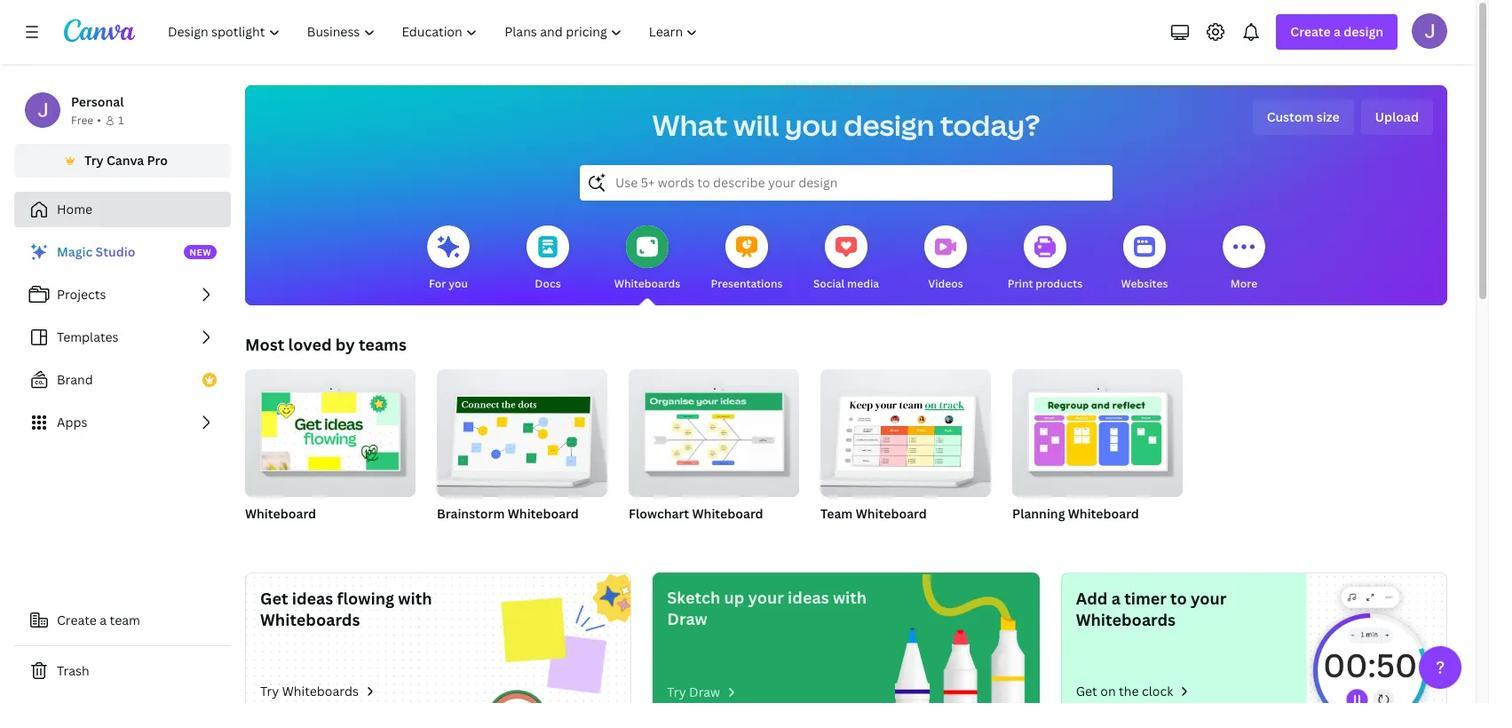 Task type: vqa. For each thing, say whether or not it's contained in the screenshot.
Notes
no



Task type: describe. For each thing, give the bounding box(es) containing it.
most loved by teams
[[245, 334, 407, 355]]

new
[[189, 246, 212, 258]]

social media
[[813, 276, 879, 291]]

whiteboards inside get ideas flowing with whiteboards
[[260, 609, 360, 630]]

try inside button
[[84, 152, 104, 169]]

upload
[[1375, 108, 1419, 125]]

flowing
[[337, 588, 394, 609]]

sketch
[[667, 587, 720, 608]]

pro
[[147, 152, 168, 169]]

will
[[734, 106, 779, 144]]

with inside get ideas flowing with whiteboards
[[398, 588, 432, 609]]

magic studio
[[57, 243, 135, 260]]

templates
[[57, 329, 119, 345]]

create a team button
[[14, 603, 231, 638]]

brainstorm
[[437, 505, 505, 522]]

size
[[1317, 108, 1340, 125]]

jacob simon image
[[1412, 13, 1447, 49]]

1 vertical spatial design
[[844, 106, 934, 144]]

draw inside sketch up your ideas with draw
[[667, 608, 708, 630]]

sketch up your ideas with draw
[[667, 587, 867, 630]]

try canva pro
[[84, 152, 168, 169]]

custom size button
[[1253, 99, 1354, 135]]

whiteboard for planning whiteboard
[[1068, 505, 1139, 522]]

try for sketch up your ideas with draw
[[667, 684, 686, 701]]

home link
[[14, 192, 231, 227]]

free
[[71, 113, 93, 128]]

add a timer to your whiteboards
[[1076, 588, 1227, 630]]

upload button
[[1361, 99, 1433, 135]]

to
[[1170, 588, 1187, 609]]

free •
[[71, 113, 101, 128]]

apps
[[57, 414, 87, 431]]

for you button
[[427, 213, 470, 305]]

create a team
[[57, 612, 140, 629]]

get ideas flowing with whiteboards
[[260, 588, 432, 630]]

try draw
[[667, 684, 720, 701]]

whiteboard group
[[245, 362, 416, 545]]

brand link
[[14, 362, 231, 398]]

apps link
[[14, 405, 231, 440]]

get for get on the clock
[[1076, 683, 1097, 700]]

media
[[847, 276, 879, 291]]

team whiteboard group
[[820, 362, 991, 545]]

1
[[118, 113, 124, 128]]

projects link
[[14, 277, 231, 313]]

presentations
[[711, 276, 783, 291]]

create for create a team
[[57, 612, 97, 629]]

•
[[97, 113, 101, 128]]

videos button
[[924, 213, 967, 305]]

what
[[652, 106, 728, 144]]

whiteboard for flowchart whiteboard
[[692, 505, 763, 522]]

websites
[[1121, 276, 1168, 291]]

flowchart whiteboard
[[629, 505, 763, 522]]

unlimited
[[820, 528, 871, 543]]

ideas inside get ideas flowing with whiteboards
[[292, 588, 333, 609]]

what will you design today?
[[652, 106, 1040, 144]]

brand
[[57, 371, 93, 388]]

group for flowchart whiteboard
[[629, 362, 799, 497]]

try whiteboards
[[260, 683, 359, 700]]

up
[[724, 587, 744, 608]]

try canva pro button
[[14, 144, 231, 178]]

get on the clock
[[1076, 683, 1173, 700]]

videos
[[928, 276, 963, 291]]

create a design
[[1291, 23, 1383, 40]]

group for brainstorm whiteboard
[[437, 362, 607, 497]]

add
[[1076, 588, 1108, 609]]

flowchart whiteboard group
[[629, 362, 799, 545]]

list containing magic studio
[[14, 234, 231, 440]]

loved
[[288, 334, 332, 355]]

group for whiteboard
[[245, 362, 416, 497]]



Task type: locate. For each thing, give the bounding box(es) containing it.
1 group from the left
[[245, 362, 416, 497]]

0 vertical spatial get
[[260, 588, 288, 609]]

0 horizontal spatial design
[[844, 106, 934, 144]]

docs button
[[527, 213, 569, 305]]

1 horizontal spatial you
[[785, 106, 838, 144]]

2 group from the left
[[437, 362, 607, 497]]

planning whiteboard group
[[1012, 362, 1183, 545]]

design inside dropdown button
[[1344, 23, 1383, 40]]

your right up
[[748, 587, 784, 608]]

3 group from the left
[[629, 362, 799, 497]]

get for get ideas flowing with whiteboards
[[260, 588, 288, 609]]

canva
[[107, 152, 144, 169]]

draw
[[667, 608, 708, 630], [689, 684, 720, 701]]

create inside button
[[57, 612, 97, 629]]

try
[[84, 152, 104, 169], [260, 683, 279, 700], [667, 684, 686, 701]]

more button
[[1223, 213, 1265, 305]]

custom size
[[1267, 108, 1340, 125]]

top level navigation element
[[156, 14, 713, 50]]

docs
[[535, 276, 561, 291]]

brainstorm whiteboard group
[[437, 362, 607, 545]]

you inside button
[[449, 276, 468, 291]]

with
[[833, 587, 867, 608], [398, 588, 432, 609]]

1 vertical spatial you
[[449, 276, 468, 291]]

ideas inside sketch up your ideas with draw
[[788, 587, 829, 608]]

0 vertical spatial you
[[785, 106, 838, 144]]

1 horizontal spatial a
[[1111, 588, 1121, 609]]

a inside create a design dropdown button
[[1334, 23, 1341, 40]]

5 whiteboard from the left
[[1068, 505, 1139, 522]]

planning
[[1012, 505, 1065, 522]]

0 horizontal spatial a
[[100, 612, 107, 629]]

timer
[[1124, 588, 1167, 609]]

today?
[[940, 106, 1040, 144]]

5 group from the left
[[1012, 362, 1183, 497]]

list
[[14, 234, 231, 440]]

most
[[245, 334, 284, 355]]

with down unlimited
[[833, 587, 867, 608]]

team
[[110, 612, 140, 629]]

ideas left flowing
[[292, 588, 333, 609]]

for
[[429, 276, 446, 291]]

magic
[[57, 243, 93, 260]]

ideas down unlimited
[[788, 587, 829, 608]]

design up search search box
[[844, 106, 934, 144]]

2 whiteboard from the left
[[508, 505, 579, 522]]

get inside get ideas flowing with whiteboards
[[260, 588, 288, 609]]

a left team
[[100, 612, 107, 629]]

you right for
[[449, 276, 468, 291]]

you
[[785, 106, 838, 144], [449, 276, 468, 291]]

websites button
[[1121, 213, 1168, 305]]

1 horizontal spatial your
[[1191, 588, 1227, 609]]

a for timer
[[1111, 588, 1121, 609]]

0 vertical spatial design
[[1344, 23, 1383, 40]]

3 whiteboard from the left
[[692, 505, 763, 522]]

whiteboards
[[614, 276, 680, 291], [260, 609, 360, 630], [1076, 609, 1176, 630], [282, 683, 359, 700]]

planning whiteboard
[[1012, 505, 1139, 522]]

0 horizontal spatial ideas
[[292, 588, 333, 609]]

a inside the add a timer to your whiteboards
[[1111, 588, 1121, 609]]

0 horizontal spatial your
[[748, 587, 784, 608]]

social media button
[[813, 213, 879, 305]]

with right flowing
[[398, 588, 432, 609]]

for you
[[429, 276, 468, 291]]

the
[[1119, 683, 1139, 700]]

1 horizontal spatial get
[[1076, 683, 1097, 700]]

0 horizontal spatial you
[[449, 276, 468, 291]]

1 horizontal spatial ideas
[[788, 587, 829, 608]]

trash
[[57, 662, 89, 679]]

a up size
[[1334, 23, 1341, 40]]

group for planning whiteboard
[[1012, 362, 1183, 497]]

more
[[1231, 276, 1257, 291]]

your right to
[[1191, 588, 1227, 609]]

0 horizontal spatial get
[[260, 588, 288, 609]]

whiteboard for team whiteboard unlimited
[[856, 505, 927, 522]]

personal
[[71, 93, 124, 110]]

templates link
[[14, 320, 231, 355]]

whiteboards inside the add a timer to your whiteboards
[[1076, 609, 1176, 630]]

1 vertical spatial get
[[1076, 683, 1097, 700]]

create for create a design
[[1291, 23, 1331, 40]]

a for design
[[1334, 23, 1341, 40]]

0 vertical spatial draw
[[667, 608, 708, 630]]

presentations button
[[711, 213, 783, 305]]

ideas
[[788, 587, 829, 608], [292, 588, 333, 609]]

you right will
[[785, 106, 838, 144]]

2 vertical spatial a
[[100, 612, 107, 629]]

teams
[[359, 334, 407, 355]]

a right add
[[1111, 588, 1121, 609]]

your
[[748, 587, 784, 608], [1191, 588, 1227, 609]]

1 vertical spatial draw
[[689, 684, 720, 701]]

team
[[820, 505, 853, 522]]

0 horizontal spatial create
[[57, 612, 97, 629]]

flowchart
[[629, 505, 689, 522]]

create up custom size
[[1291, 23, 1331, 40]]

2 horizontal spatial try
[[667, 684, 686, 701]]

your inside the add a timer to your whiteboards
[[1191, 588, 1227, 609]]

brainstorm whiteboard
[[437, 505, 579, 522]]

print products button
[[1008, 213, 1083, 305]]

projects
[[57, 286, 106, 303]]

1 horizontal spatial design
[[1344, 23, 1383, 40]]

group
[[245, 362, 416, 497], [437, 362, 607, 497], [629, 362, 799, 497], [820, 362, 991, 497], [1012, 362, 1183, 497]]

design left jacob simon icon on the top of the page
[[1344, 23, 1383, 40]]

1 whiteboard from the left
[[245, 505, 316, 522]]

group for team whiteboard
[[820, 362, 991, 497]]

on
[[1100, 683, 1116, 700]]

1 horizontal spatial with
[[833, 587, 867, 608]]

0 vertical spatial a
[[1334, 23, 1341, 40]]

whiteboard for brainstorm whiteboard
[[508, 505, 579, 522]]

by
[[336, 334, 355, 355]]

get
[[260, 588, 288, 609], [1076, 683, 1097, 700]]

a for team
[[100, 612, 107, 629]]

1 horizontal spatial create
[[1291, 23, 1331, 40]]

whiteboard inside team whiteboard unlimited
[[856, 505, 927, 522]]

1 horizontal spatial try
[[260, 683, 279, 700]]

1 vertical spatial create
[[57, 612, 97, 629]]

social
[[813, 276, 845, 291]]

None search field
[[580, 165, 1113, 201]]

create left team
[[57, 612, 97, 629]]

home
[[57, 201, 92, 218]]

0 horizontal spatial with
[[398, 588, 432, 609]]

custom
[[1267, 108, 1314, 125]]

your inside sketch up your ideas with draw
[[748, 587, 784, 608]]

4 group from the left
[[820, 362, 991, 497]]

0 vertical spatial create
[[1291, 23, 1331, 40]]

products
[[1036, 276, 1083, 291]]

0 horizontal spatial try
[[84, 152, 104, 169]]

create
[[1291, 23, 1331, 40], [57, 612, 97, 629]]

studio
[[96, 243, 135, 260]]

try for get ideas flowing with whiteboards
[[260, 683, 279, 700]]

trash link
[[14, 654, 231, 689]]

2 horizontal spatial a
[[1334, 23, 1341, 40]]

print
[[1008, 276, 1033, 291]]

1 vertical spatial a
[[1111, 588, 1121, 609]]

design
[[1344, 23, 1383, 40], [844, 106, 934, 144]]

a inside create a team button
[[100, 612, 107, 629]]

Search search field
[[615, 166, 1077, 200]]

with inside sketch up your ideas with draw
[[833, 587, 867, 608]]

whiteboard
[[245, 505, 316, 522], [508, 505, 579, 522], [692, 505, 763, 522], [856, 505, 927, 522], [1068, 505, 1139, 522]]

print products
[[1008, 276, 1083, 291]]

team whiteboard unlimited
[[820, 505, 927, 543]]

a
[[1334, 23, 1341, 40], [1111, 588, 1121, 609], [100, 612, 107, 629]]

clock
[[1142, 683, 1173, 700]]

create inside dropdown button
[[1291, 23, 1331, 40]]

create a design button
[[1276, 14, 1398, 50]]

whiteboards button
[[614, 213, 680, 305]]

4 whiteboard from the left
[[856, 505, 927, 522]]



